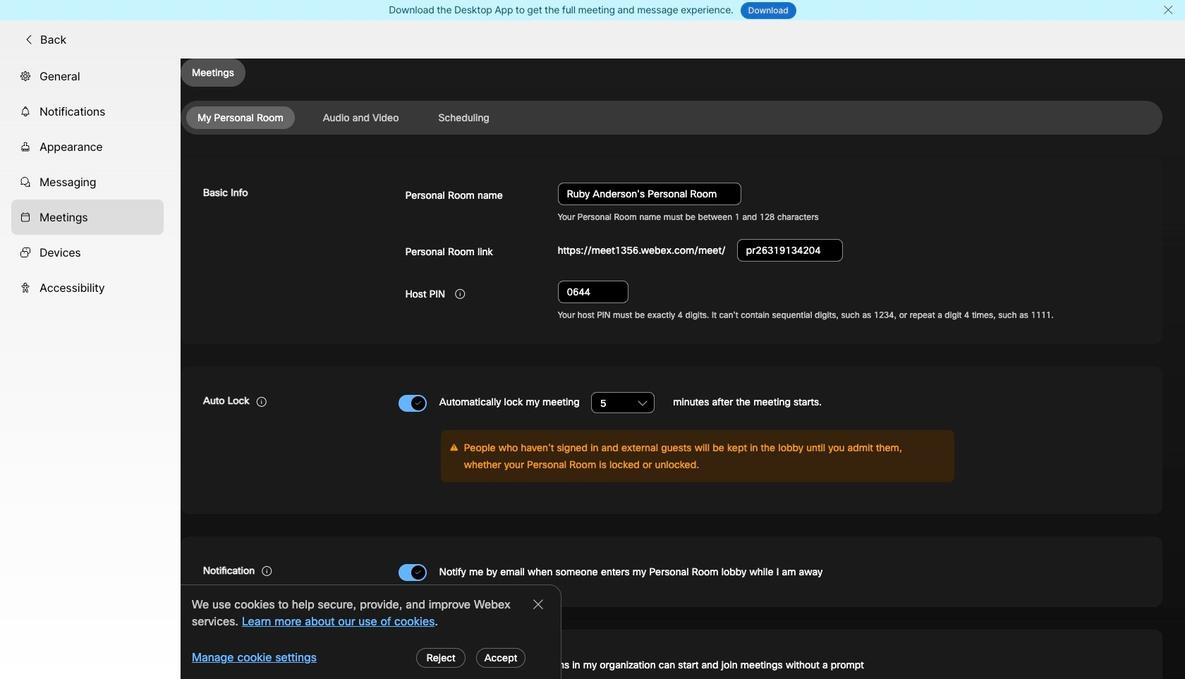 Task type: locate. For each thing, give the bounding box(es) containing it.
settings navigation
[[0, 58, 181, 679]]

notifications tab
[[11, 94, 164, 129]]



Task type: describe. For each thing, give the bounding box(es) containing it.
accessibility tab
[[11, 270, 164, 305]]

messaging tab
[[11, 164, 164, 199]]

meetings tab
[[11, 199, 164, 235]]

devices tab
[[11, 235, 164, 270]]

appearance tab
[[11, 129, 164, 164]]

cancel_16 image
[[1163, 4, 1174, 16]]

general tab
[[11, 58, 164, 94]]



Task type: vqa. For each thing, say whether or not it's contained in the screenshot.
tab list
no



